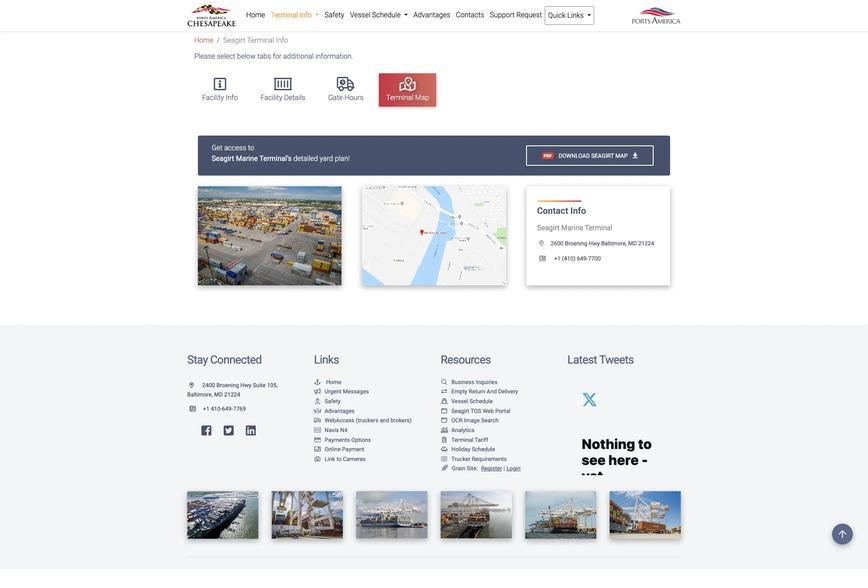 Task type: locate. For each thing, give the bounding box(es) containing it.
2 horizontal spatial home link
[[314, 379, 342, 386]]

facility down please
[[202, 93, 224, 102]]

map marker alt image for 2600 broening hwy baltimore, md 21224 link
[[540, 241, 551, 247]]

terminal up seagirt terminal info at the top of page
[[271, 11, 298, 19]]

info for contact info
[[571, 206, 586, 216]]

hwy inside contact info tab panel
[[589, 240, 600, 247]]

register
[[481, 466, 502, 472]]

home up seagirt terminal info at the top of page
[[246, 11, 265, 19]]

broening up +1 (410) 649-7700
[[565, 240, 588, 247]]

facility left details
[[261, 93, 283, 102]]

1 vertical spatial advantages link
[[314, 408, 355, 415]]

info inside tab list
[[226, 93, 238, 102]]

1 vertical spatial get
[[407, 233, 418, 239]]

analytics
[[452, 427, 475, 434]]

seagirt down "access"
[[212, 155, 234, 163]]

login
[[507, 466, 521, 472]]

0 vertical spatial vessel schedule
[[350, 11, 403, 19]]

1 horizontal spatial 649-
[[577, 255, 588, 262]]

seagirt up "select"
[[223, 36, 246, 45]]

map marker alt image for 2400 broening hwy suite 105, baltimore, md 21224 link
[[190, 383, 201, 389]]

map marker alt image left 2400
[[190, 383, 201, 389]]

1 vertical spatial home
[[194, 36, 213, 45]]

analytics image
[[441, 428, 448, 434]]

container storage image
[[314, 428, 321, 434]]

user hard hat image
[[314, 399, 321, 405]]

1 horizontal spatial baltimore,
[[602, 240, 627, 247]]

plan!
[[335, 155, 350, 163]]

terminal down analytics
[[452, 437, 474, 443]]

1 vertical spatial md
[[214, 392, 223, 398]]

1 horizontal spatial vessel schedule link
[[441, 398, 493, 405]]

2 facility from the left
[[261, 93, 283, 102]]

select
[[217, 52, 235, 61]]

1 facility from the left
[[202, 93, 224, 102]]

navis n4 link
[[314, 427, 348, 434]]

info down "select"
[[226, 93, 238, 102]]

hwy for baltimore,
[[589, 240, 600, 247]]

brokers)
[[391, 418, 412, 424]]

gate hours link
[[321, 73, 371, 107]]

0 horizontal spatial md
[[214, 392, 223, 398]]

0 horizontal spatial vessel
[[350, 11, 371, 19]]

1 horizontal spatial +1
[[555, 255, 561, 262]]

hwy left suite on the bottom of the page
[[241, 382, 252, 389]]

info up the additional
[[300, 11, 312, 19]]

649- for 7700
[[577, 255, 588, 262]]

1 vertical spatial vessel
[[452, 398, 468, 405]]

advantages up webaccess
[[325, 408, 355, 415]]

1 horizontal spatial vessel
[[452, 398, 468, 405]]

21224
[[639, 240, 655, 247], [224, 392, 240, 398]]

advantages link up webaccess
[[314, 408, 355, 415]]

649- for 7769
[[222, 406, 233, 413]]

2400
[[202, 382, 215, 389]]

details
[[284, 93, 306, 102]]

to inside "button"
[[261, 233, 268, 239]]

download seagirt map
[[557, 152, 630, 159]]

0 vertical spatial safety
[[325, 11, 344, 19]]

broening
[[565, 240, 588, 247], [217, 382, 239, 389]]

1 horizontal spatial to
[[261, 233, 268, 239]]

0 vertical spatial safety link
[[322, 6, 347, 24]]

broening right 2400
[[217, 382, 239, 389]]

please select below tabs for additional information.
[[194, 52, 353, 61]]

2 horizontal spatial to
[[337, 456, 342, 463]]

0 vertical spatial get
[[212, 144, 223, 152]]

below
[[237, 52, 256, 61]]

facebook square image
[[202, 425, 212, 437]]

0 horizontal spatial 21224
[[224, 392, 240, 398]]

to right click
[[261, 233, 268, 239]]

to for click to zoom
[[261, 233, 268, 239]]

map
[[616, 152, 628, 159]]

camera image
[[314, 457, 321, 463]]

2600 broening hwy baltimore, md 21224
[[551, 240, 655, 247]]

tabs
[[257, 52, 271, 61]]

map marker alt image inside 2600 broening hwy baltimore, md 21224 link
[[540, 241, 551, 247]]

1 horizontal spatial md
[[629, 240, 637, 247]]

get
[[212, 144, 223, 152], [407, 233, 418, 239]]

0 vertical spatial broening
[[565, 240, 588, 247]]

home link
[[243, 6, 268, 24], [194, 36, 213, 45], [314, 379, 342, 386]]

urgent messages link
[[314, 389, 369, 395]]

map marker alt image up phone office icon
[[540, 241, 551, 247]]

business inquiries link
[[441, 379, 498, 386]]

schedule for bells image
[[472, 446, 495, 453]]

0 horizontal spatial marine
[[236, 155, 258, 163]]

broening inside 2400 broening hwy suite 105, baltimore, md 21224
[[217, 382, 239, 389]]

phone office image
[[540, 256, 553, 262]]

links up anchor image
[[314, 353, 339, 367]]

links right quick
[[568, 11, 584, 20]]

resources
[[441, 353, 491, 367]]

link to cameras link
[[314, 456, 366, 463]]

marine down contact info
[[562, 224, 584, 232]]

site:
[[467, 466, 478, 472]]

tab list
[[191, 69, 681, 111]]

+1 (410) 649-7700 link
[[537, 255, 601, 262]]

1 vertical spatial 649-
[[222, 406, 233, 413]]

0 horizontal spatial vessel schedule link
[[347, 6, 411, 24]]

payments options
[[325, 437, 371, 443]]

1 browser image from the top
[[441, 409, 448, 414]]

tweets
[[600, 353, 634, 367]]

to right "access"
[[248, 144, 254, 152]]

browser image inside seagirt tos web portal link
[[441, 409, 448, 414]]

1 vertical spatial 21224
[[224, 392, 240, 398]]

hand receiving image
[[314, 409, 321, 414]]

0 vertical spatial marine
[[236, 155, 258, 163]]

home up please
[[194, 36, 213, 45]]

seagirt for seagirt tos web portal
[[452, 408, 470, 415]]

0 vertical spatial advantages link
[[411, 6, 453, 24]]

0 horizontal spatial hwy
[[241, 382, 252, 389]]

1 vertical spatial safety
[[325, 398, 341, 405]]

to for link to cameras
[[337, 456, 342, 463]]

410-
[[211, 406, 222, 413]]

trucker requirements
[[452, 456, 507, 463]]

online
[[325, 446, 341, 453]]

home link up seagirt terminal info at the top of page
[[243, 6, 268, 24]]

1 horizontal spatial map marker alt image
[[540, 241, 551, 247]]

0 horizontal spatial baltimore,
[[187, 392, 213, 398]]

649- right (410)
[[577, 255, 588, 262]]

safety link up 'information.'
[[322, 6, 347, 24]]

seagirt for seagirt marine terminal
[[537, 224, 560, 232]]

arrow alt to bottom image
[[633, 152, 638, 159]]

vessel schedule link
[[347, 6, 411, 24], [441, 398, 493, 405]]

info up the seagirt marine terminal
[[571, 206, 586, 216]]

1 vertical spatial broening
[[217, 382, 239, 389]]

browser image up analytics icon
[[441, 418, 448, 424]]

1 vertical spatial home link
[[194, 36, 213, 45]]

1 horizontal spatial links
[[568, 11, 584, 20]]

info inside tab panel
[[571, 206, 586, 216]]

safety right terminal info link
[[325, 11, 344, 19]]

home link up urgent
[[314, 379, 342, 386]]

0 vertical spatial map marker alt image
[[540, 241, 551, 247]]

anchor image
[[314, 380, 321, 386]]

go to top image
[[833, 524, 853, 545]]

2 vertical spatial schedule
[[472, 446, 495, 453]]

safety down urgent
[[325, 398, 341, 405]]

1 horizontal spatial facility
[[261, 93, 283, 102]]

messages
[[343, 389, 369, 395]]

0 horizontal spatial facility
[[202, 93, 224, 102]]

facility for facility details
[[261, 93, 283, 102]]

empty return and delivery link
[[441, 389, 518, 395]]

advantages link left 'contacts'
[[411, 6, 453, 24]]

1 horizontal spatial 21224
[[639, 240, 655, 247]]

1 vertical spatial vessel schedule
[[452, 398, 493, 405]]

2 vertical spatial home link
[[314, 379, 342, 386]]

facility details link
[[254, 73, 313, 107]]

1 vertical spatial to
[[261, 233, 268, 239]]

0 horizontal spatial home
[[194, 36, 213, 45]]

truck container image
[[314, 418, 321, 424]]

md
[[629, 240, 637, 247], [214, 392, 223, 398]]

0 vertical spatial to
[[248, 144, 254, 152]]

browser image for ocr
[[441, 418, 448, 424]]

649- down 2400 broening hwy suite 105, baltimore, md 21224
[[222, 406, 233, 413]]

search
[[481, 418, 499, 424]]

browser image
[[441, 409, 448, 414], [441, 418, 448, 424]]

0 horizontal spatial map marker alt image
[[190, 383, 201, 389]]

seagirt inside 'get  access to seagirt marine terminal's detailed yard plan!'
[[212, 155, 234, 163]]

webaccess (truckers and brokers) link
[[314, 418, 412, 424]]

0 horizontal spatial to
[[248, 144, 254, 152]]

terminal for terminal map
[[386, 93, 414, 102]]

seagirt for seagirt terminal info
[[223, 36, 246, 45]]

0 vertical spatial links
[[568, 11, 584, 20]]

649-
[[577, 255, 588, 262], [222, 406, 233, 413]]

terminal up 2600 broening hwy baltimore, md 21224 link
[[585, 224, 613, 232]]

0 vertical spatial 649-
[[577, 255, 588, 262]]

0 vertical spatial +1
[[555, 255, 561, 262]]

649- inside contact info tab panel
[[577, 255, 588, 262]]

home up urgent
[[326, 379, 342, 386]]

+1
[[555, 255, 561, 262], [203, 406, 210, 413]]

analytics link
[[441, 427, 475, 434]]

hwy up '7700'
[[589, 240, 600, 247]]

to inside 'get  access to seagirt marine terminal's detailed yard plan!'
[[248, 144, 254, 152]]

1 vertical spatial schedule
[[470, 398, 493, 405]]

2 horizontal spatial home
[[326, 379, 342, 386]]

1 vertical spatial advantages
[[325, 408, 355, 415]]

baltimore, inside 2400 broening hwy suite 105, baltimore, md 21224
[[187, 392, 213, 398]]

hours
[[345, 93, 364, 102]]

broening for 2400
[[217, 382, 239, 389]]

get left directions in the top of the page
[[407, 233, 418, 239]]

+1 for +1 (410) 649-7700
[[555, 255, 561, 262]]

0 horizontal spatial home link
[[194, 36, 213, 45]]

0 horizontal spatial advantages link
[[314, 408, 355, 415]]

broening inside contact info tab panel
[[565, 240, 588, 247]]

1 horizontal spatial hwy
[[589, 240, 600, 247]]

facility for facility info
[[202, 93, 224, 102]]

get for get  access to seagirt marine terminal's detailed yard plan!
[[212, 144, 223, 152]]

tos
[[471, 408, 482, 415]]

request
[[517, 11, 542, 19]]

+1 inside contact info tab panel
[[555, 255, 561, 262]]

latest tweets
[[568, 353, 634, 367]]

0 vertical spatial 21224
[[639, 240, 655, 247]]

0 horizontal spatial broening
[[217, 382, 239, 389]]

facility
[[202, 93, 224, 102], [261, 93, 283, 102]]

click to zoom button
[[229, 226, 311, 246]]

0 horizontal spatial get
[[212, 144, 223, 152]]

1 horizontal spatial broening
[[565, 240, 588, 247]]

map marker alt image
[[540, 241, 551, 247], [190, 383, 201, 389]]

1 horizontal spatial marine
[[562, 224, 584, 232]]

bullhorn image
[[314, 390, 321, 395]]

and
[[487, 389, 497, 395]]

file invoice image
[[441, 438, 448, 443]]

get directions
[[407, 233, 453, 239]]

ocr image search link
[[441, 418, 499, 424]]

map marker alt image inside 2400 broening hwy suite 105, baltimore, md 21224 link
[[190, 383, 201, 389]]

baltimore, down the seagirt marine terminal
[[602, 240, 627, 247]]

to right the link
[[337, 456, 342, 463]]

1 vertical spatial map marker alt image
[[190, 383, 201, 389]]

browser image down ship image
[[441, 409, 448, 414]]

seagirt down contact
[[537, 224, 560, 232]]

payments options link
[[314, 437, 371, 443]]

1 horizontal spatial home
[[246, 11, 265, 19]]

n4
[[340, 427, 348, 434]]

0 horizontal spatial 649-
[[222, 406, 233, 413]]

1 vertical spatial hwy
[[241, 382, 252, 389]]

0 vertical spatial hwy
[[589, 240, 600, 247]]

1 horizontal spatial home link
[[243, 6, 268, 24]]

2600
[[551, 240, 564, 247]]

contact
[[537, 206, 569, 216]]

1 horizontal spatial get
[[407, 233, 418, 239]]

home link for terminal info link
[[243, 6, 268, 24]]

2 vertical spatial to
[[337, 456, 342, 463]]

0 vertical spatial schedule
[[372, 11, 401, 19]]

advantages
[[414, 11, 451, 19], [325, 408, 355, 415]]

map
[[415, 93, 429, 102]]

0 vertical spatial home link
[[243, 6, 268, 24]]

1 horizontal spatial advantages
[[414, 11, 451, 19]]

search plus image
[[288, 233, 296, 239]]

tab list containing facility info
[[191, 69, 681, 111]]

safety link down urgent
[[314, 398, 341, 405]]

home
[[246, 11, 265, 19], [194, 36, 213, 45], [326, 379, 342, 386]]

hwy inside 2400 broening hwy suite 105, baltimore, md 21224
[[241, 382, 252, 389]]

suite
[[253, 382, 266, 389]]

home link up please
[[194, 36, 213, 45]]

ocr
[[452, 418, 463, 424]]

0 vertical spatial baltimore,
[[602, 240, 627, 247]]

info for facility info
[[226, 93, 238, 102]]

link
[[325, 456, 335, 463]]

1 vertical spatial baltimore,
[[187, 392, 213, 398]]

terminal inside terminal info link
[[271, 11, 298, 19]]

baltimore, down 2400
[[187, 392, 213, 398]]

safety link
[[322, 6, 347, 24], [314, 398, 341, 405]]

terminal left the map
[[386, 93, 414, 102]]

marine down "access"
[[236, 155, 258, 163]]

get inside 'get  access to seagirt marine terminal's detailed yard plan!'
[[212, 144, 223, 152]]

1 vertical spatial +1
[[203, 406, 210, 413]]

seagirt up ocr
[[452, 408, 470, 415]]

get left "access"
[[212, 144, 223, 152]]

21224 inside 2400 broening hwy suite 105, baltimore, md 21224
[[224, 392, 240, 398]]

+1 left (410)
[[555, 255, 561, 262]]

holiday schedule
[[452, 446, 495, 453]]

1 vertical spatial safety link
[[314, 398, 341, 405]]

ship image
[[441, 399, 448, 405]]

advantages left 'contacts'
[[414, 11, 451, 19]]

payments
[[325, 437, 350, 443]]

vessel
[[350, 11, 371, 19], [452, 398, 468, 405]]

quick links
[[548, 11, 586, 20]]

1 vertical spatial vessel schedule link
[[441, 398, 493, 405]]

1 vertical spatial browser image
[[441, 418, 448, 424]]

image
[[464, 418, 480, 424]]

browser image inside ocr image search link
[[441, 418, 448, 424]]

pdf
[[544, 153, 552, 158]]

web
[[483, 408, 494, 415]]

support request link
[[487, 6, 545, 24]]

0 vertical spatial browser image
[[441, 409, 448, 414]]

0 horizontal spatial +1
[[203, 406, 210, 413]]

0 horizontal spatial links
[[314, 353, 339, 367]]

seagirt
[[223, 36, 246, 45], [592, 152, 614, 159], [212, 155, 234, 163], [537, 224, 560, 232], [452, 408, 470, 415]]

2 browser image from the top
[[441, 418, 448, 424]]

additional
[[283, 52, 314, 61]]

0 vertical spatial md
[[629, 240, 637, 247]]

terminal inside terminal map link
[[386, 93, 414, 102]]

+1 left 410-
[[203, 406, 210, 413]]

0 vertical spatial vessel schedule link
[[347, 6, 411, 24]]

zoom
[[270, 233, 286, 239]]



Task type: vqa. For each thing, say whether or not it's contained in the screenshot.
camera icon
yes



Task type: describe. For each thing, give the bounding box(es) containing it.
21224 inside contact info tab panel
[[639, 240, 655, 247]]

seagirt marine terminal
[[537, 224, 613, 232]]

0 vertical spatial vessel
[[350, 11, 371, 19]]

terminal tariff
[[452, 437, 488, 443]]

info up for
[[276, 36, 288, 45]]

credit card image
[[314, 438, 321, 443]]

download
[[559, 152, 590, 159]]

register link
[[480, 466, 502, 472]]

click
[[244, 233, 260, 239]]

105,
[[267, 382, 278, 389]]

facility details
[[261, 93, 306, 102]]

terminal for terminal tariff
[[452, 437, 474, 443]]

seagirt left map
[[592, 152, 614, 159]]

2400 broening hwy suite 105, baltimore, md 21224
[[187, 382, 278, 398]]

1 safety from the top
[[325, 11, 344, 19]]

facility info
[[202, 93, 238, 102]]

contacts link
[[453, 6, 487, 24]]

safety link for terminal info link
[[322, 6, 347, 24]]

stay
[[187, 353, 208, 367]]

portal
[[496, 408, 511, 415]]

marine inside 'get  access to seagirt marine terminal's detailed yard plan!'
[[236, 155, 258, 163]]

empty return and delivery
[[452, 389, 518, 395]]

7700
[[588, 255, 601, 262]]

and
[[380, 418, 389, 424]]

(truckers
[[356, 418, 379, 424]]

contact info tab panel
[[188, 136, 681, 296]]

wheat image
[[441, 466, 449, 472]]

seagirt tos web portal link
[[441, 408, 511, 415]]

home link for urgent messages link
[[314, 379, 342, 386]]

get  access to seagirt marine terminal's detailed yard plan!
[[212, 144, 350, 163]]

link to cameras
[[325, 456, 366, 463]]

exchange image
[[441, 390, 448, 395]]

search image
[[441, 380, 448, 386]]

terminal info link
[[268, 6, 322, 24]]

online payment link
[[314, 446, 365, 453]]

+1 410-649-7769 link
[[187, 406, 246, 413]]

holiday
[[452, 446, 471, 453]]

0 vertical spatial advantages
[[414, 11, 451, 19]]

md inside 2400 broening hwy suite 105, baltimore, md 21224
[[214, 392, 223, 398]]

stay connected
[[187, 353, 262, 367]]

navis
[[325, 427, 339, 434]]

list alt image
[[441, 457, 448, 463]]

empty
[[452, 389, 468, 395]]

2 safety from the top
[[325, 398, 341, 405]]

baltimore, inside contact info tab panel
[[602, 240, 627, 247]]

gate
[[328, 93, 343, 102]]

0 vertical spatial home
[[246, 11, 265, 19]]

+1 for +1 410-649-7769
[[203, 406, 210, 413]]

+1 (410) 649-7700
[[553, 255, 601, 262]]

terminal inside contact info tab panel
[[585, 224, 613, 232]]

navis n4
[[325, 427, 348, 434]]

access
[[224, 144, 246, 152]]

online payment
[[325, 446, 365, 453]]

get directions link
[[392, 226, 477, 246]]

inquiries
[[476, 379, 498, 386]]

1 vertical spatial links
[[314, 353, 339, 367]]

terminal for terminal info
[[271, 11, 298, 19]]

seagirt terminal info
[[223, 36, 288, 45]]

schedule for ship image
[[470, 398, 493, 405]]

contact info
[[537, 206, 586, 216]]

facility info link
[[195, 73, 245, 107]]

terminal map link
[[379, 73, 436, 107]]

0 horizontal spatial advantages
[[325, 408, 355, 415]]

login link
[[507, 466, 521, 472]]

contacts
[[456, 11, 484, 19]]

delivery
[[499, 389, 518, 395]]

1 horizontal spatial vessel schedule
[[452, 398, 493, 405]]

+1 410-649-7769
[[203, 406, 246, 413]]

business
[[452, 379, 475, 386]]

yard
[[320, 155, 333, 163]]

click to zoom
[[244, 233, 288, 239]]

phone office image
[[190, 407, 203, 412]]

browser image for seagirt
[[441, 409, 448, 414]]

terminal info
[[271, 11, 314, 19]]

(410)
[[562, 255, 576, 262]]

terminal's
[[260, 155, 292, 163]]

bells image
[[441, 447, 448, 453]]

grain
[[452, 466, 466, 472]]

terminal map
[[386, 93, 429, 102]]

detailed
[[294, 155, 318, 163]]

options
[[351, 437, 371, 443]]

md inside contact info tab panel
[[629, 240, 637, 247]]

ocr image search
[[452, 418, 499, 424]]

urgent messages
[[325, 389, 369, 395]]

safety link for urgent messages link
[[314, 398, 341, 405]]

|
[[504, 465, 505, 473]]

0 horizontal spatial vessel schedule
[[350, 11, 403, 19]]

broening for 2600
[[565, 240, 588, 247]]

quick
[[548, 11, 566, 20]]

linkedin image
[[246, 425, 256, 437]]

terminal up tabs
[[247, 36, 274, 45]]

webaccess
[[325, 418, 355, 424]]

payment
[[342, 446, 365, 453]]

cameras
[[343, 456, 366, 463]]

1 vertical spatial marine
[[562, 224, 584, 232]]

webaccess (truckers and brokers)
[[325, 418, 412, 424]]

info for terminal info
[[300, 11, 312, 19]]

directions
[[419, 233, 452, 239]]

please
[[194, 52, 215, 61]]

2400 broening hwy suite 105, baltimore, md 21224 link
[[187, 382, 278, 398]]

holiday schedule link
[[441, 446, 495, 453]]

grain site: register | login
[[452, 465, 521, 473]]

1 horizontal spatial advantages link
[[411, 6, 453, 24]]

2 vertical spatial home
[[326, 379, 342, 386]]

credit card front image
[[314, 447, 321, 453]]

information.
[[316, 52, 353, 61]]

return
[[469, 389, 486, 395]]

2600 broening hwy baltimore, md 21224 link
[[537, 240, 655, 247]]

requirements
[[472, 456, 507, 463]]

latest
[[568, 353, 597, 367]]

get for get directions
[[407, 233, 418, 239]]

tariff
[[475, 437, 488, 443]]

hwy for suite
[[241, 382, 252, 389]]

twitter square image
[[224, 425, 234, 437]]

terminal tariff link
[[441, 437, 488, 443]]



